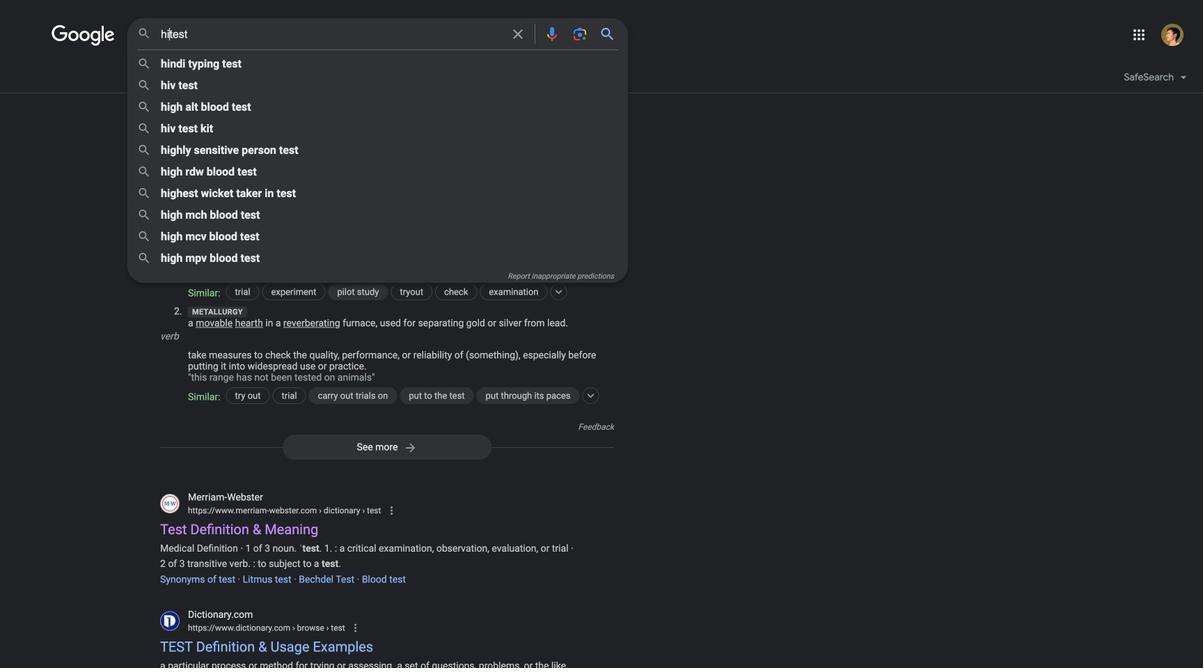Task type: vqa. For each thing, say whether or not it's contained in the screenshot.
field
no



Task type: describe. For each thing, give the bounding box(es) containing it.
1 list from the top
[[188, 279, 614, 372]]

2 list from the top
[[188, 383, 614, 475]]

google image
[[52, 25, 116, 46]]



Task type: locate. For each thing, give the bounding box(es) containing it.
list item
[[226, 279, 279, 304], [262, 279, 345, 304], [328, 279, 408, 304], [391, 279, 452, 304], [435, 279, 497, 304], [480, 279, 567, 304], [226, 383, 289, 407], [273, 383, 326, 407], [309, 383, 417, 407], [400, 383, 494, 407], [477, 383, 599, 407]]

Search text field
[[161, 26, 502, 44]]

0 vertical spatial list
[[188, 279, 614, 372]]

search by voice image
[[544, 26, 561, 42]]

list
[[188, 279, 614, 372], [188, 383, 614, 475]]

1 vertical spatial list
[[188, 383, 614, 475]]

search by image image
[[572, 26, 589, 42]]

None text field
[[188, 504, 381, 517], [317, 506, 381, 515], [188, 504, 381, 517], [317, 506, 381, 515]]

list box
[[127, 53, 628, 269]]

heading
[[160, 135, 231, 155]]

navigation
[[0, 61, 1204, 101]]

None search field
[[0, 17, 628, 283]]

None text field
[[188, 622, 345, 634], [291, 623, 345, 633], [188, 622, 345, 634], [291, 623, 345, 633]]



